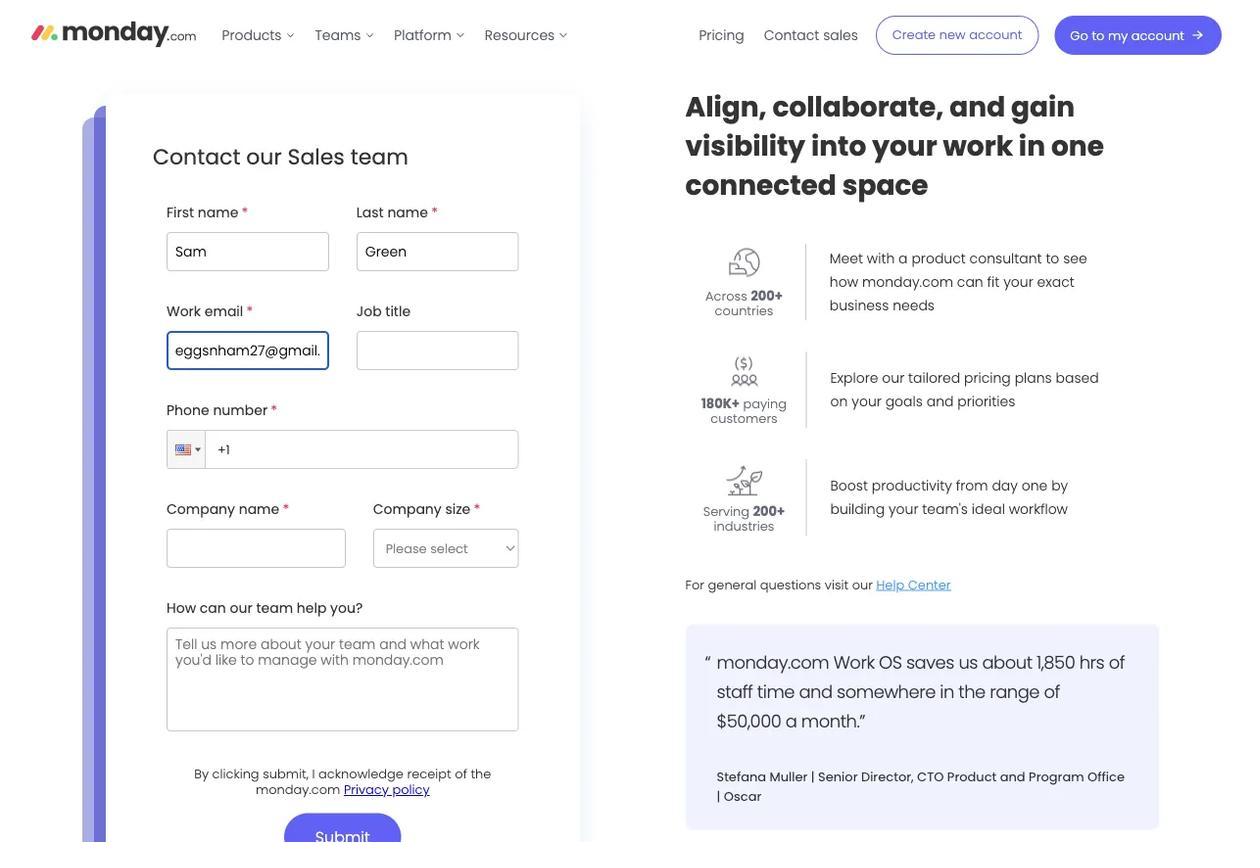 Task type: vqa. For each thing, say whether or not it's contained in the screenshot.


Task type: describe. For each thing, give the bounding box(es) containing it.
somewhere
[[837, 680, 936, 705]]

privacy policy link
[[344, 782, 430, 799]]

our right visit
[[852, 576, 873, 594]]

your inside meet with a product consultant to see how monday.com can fit your exact business needs
[[1004, 273, 1033, 292]]

title
[[385, 302, 411, 321]]

workflow
[[1009, 500, 1068, 519]]

a inside " monday.com work os saves us about 1,850 hrs of staff time and somewhere in the range of $50,000 a month."
[[786, 709, 797, 734]]

clicking
[[212, 766, 259, 784]]

exact
[[1037, 273, 1075, 292]]

how can our team help you?
[[167, 599, 363, 618]]

for general questions visit our help center
[[685, 576, 951, 594]]

go to my account button
[[1055, 16, 1222, 55]]

industries
[[714, 518, 775, 536]]

privacy policy
[[344, 782, 430, 799]]

help
[[297, 599, 327, 618]]

company for company size
[[373, 500, 442, 519]]

Job title text field
[[356, 331, 519, 370]]

name for last name
[[387, 203, 428, 222]]

meet
[[830, 249, 863, 268]]

work
[[943, 127, 1013, 165]]

go
[[1070, 26, 1088, 44]]

last
[[356, 203, 384, 222]]

email
[[205, 302, 243, 321]]

company size
[[373, 500, 471, 519]]

paying customers
[[711, 396, 787, 428]]

monday.com for how
[[862, 273, 953, 292]]

fit
[[987, 273, 1000, 292]]

building
[[830, 500, 885, 519]]

create new account
[[892, 26, 1022, 44]]

our inside explore our tailored pricing plans based on your goals and priorities
[[882, 369, 905, 388]]

by
[[1052, 476, 1068, 495]]

help
[[877, 576, 905, 594]]

into
[[811, 127, 867, 165]]

your inside align, collaborate, and gain visibility into your work in one connected space
[[872, 127, 937, 165]]

work inside " monday.com work os saves us about 1,850 hrs of staff time and somewhere in the range of $50,000 a month."
[[834, 650, 875, 675]]

1 vertical spatial |
[[717, 788, 720, 806]]

align, collaborate, and gain visibility into your work in one connected space
[[685, 87, 1104, 204]]

general
[[708, 576, 757, 594]]

of inside by clicking submit, i acknowledge receipt of the monday.com
[[455, 766, 467, 784]]

united states: + 1 image
[[195, 448, 201, 452]]

first
[[167, 203, 194, 222]]

you?
[[330, 599, 363, 618]]

new
[[939, 26, 966, 44]]

team's
[[922, 500, 968, 519]]

paying
[[743, 396, 787, 413]]

customers
[[711, 410, 778, 428]]

us
[[959, 650, 978, 675]]

products
[[222, 25, 282, 45]]

and inside " monday.com work os saves us about 1,850 hrs of staff time and somewhere in the range of $50,000 a month."
[[799, 680, 833, 705]]

contact sales button
[[754, 20, 868, 51]]

contact our sales team
[[153, 142, 408, 171]]

can inside meet with a product consultant to see how monday.com can fit your exact business needs
[[957, 273, 984, 292]]

0 vertical spatial work
[[167, 302, 201, 321]]

and inside stefana muller | senior director, cto product and program office | oscar
[[1000, 769, 1026, 786]]

and inside align, collaborate, and gain visibility into your work in one connected space
[[950, 87, 1005, 126]]

Company name text field
[[167, 529, 346, 568]]

1 (702) 123-4567 telephone field
[[201, 430, 519, 469]]

monday.com for the
[[256, 782, 340, 799]]

help center link
[[877, 576, 951, 594]]

company for company name
[[167, 500, 235, 519]]

2 horizontal spatial of
[[1109, 650, 1125, 675]]

size
[[445, 500, 471, 519]]

list containing pricing
[[689, 0, 868, 71]]

productivity
[[872, 476, 952, 495]]

main element
[[212, 0, 1222, 71]]

consultant
[[970, 249, 1042, 268]]

job title
[[356, 302, 411, 321]]

company name
[[167, 500, 279, 519]]

1 vertical spatial can
[[200, 599, 226, 618]]

our left sales
[[246, 142, 282, 171]]

office
[[1088, 769, 1125, 786]]

0 horizontal spatial account
[[969, 26, 1022, 44]]

product
[[947, 769, 997, 786]]

os
[[879, 650, 902, 675]]

your inside explore our tailored pricing plans based on your goals and priorities
[[852, 392, 882, 411]]

policy
[[392, 782, 430, 799]]

oscar
[[724, 788, 762, 806]]

day
[[992, 476, 1018, 495]]

"
[[705, 650, 711, 675]]

across
[[706, 288, 747, 305]]

first name
[[167, 203, 238, 222]]

hrs
[[1080, 650, 1105, 675]]

to inside meet with a product consultant to see how monday.com can fit your exact business needs
[[1046, 249, 1060, 268]]

team for our
[[256, 599, 293, 618]]

explore
[[831, 369, 878, 388]]

on
[[831, 392, 848, 411]]

to inside button
[[1092, 26, 1105, 44]]

Last name text field
[[356, 232, 519, 271]]

across 200+ countries
[[706, 288, 783, 320]]

180k+
[[701, 396, 740, 413]]

serving 200+ industries
[[703, 503, 785, 536]]

see
[[1063, 249, 1087, 268]]

time
[[757, 680, 795, 705]]

based
[[1056, 369, 1099, 388]]

sales
[[823, 25, 858, 45]]

with
[[867, 249, 895, 268]]

how
[[167, 599, 196, 618]]

stefana muller | senior director, cto product and program office | oscar
[[717, 769, 1125, 806]]

visibility
[[685, 127, 805, 165]]

countries
[[715, 302, 774, 320]]

platform link
[[384, 20, 475, 51]]



Task type: locate. For each thing, give the bounding box(es) containing it.
0 vertical spatial 200+
[[751, 288, 783, 305]]

pricing
[[699, 25, 744, 45]]

in down gain
[[1019, 127, 1046, 165]]

to left the see
[[1046, 249, 1060, 268]]

0 horizontal spatial can
[[200, 599, 226, 618]]

1,850
[[1037, 650, 1075, 675]]

1 horizontal spatial one
[[1051, 127, 1104, 165]]

contact
[[764, 25, 820, 45], [153, 142, 240, 171]]

serving
[[703, 503, 750, 521]]

phone number
[[167, 401, 268, 420]]

to right go
[[1092, 26, 1105, 44]]

in down saves
[[940, 680, 954, 705]]

contact for contact our sales team
[[153, 142, 240, 171]]

0 vertical spatial |
[[811, 769, 815, 786]]

1 horizontal spatial in
[[1019, 127, 1046, 165]]

200+ down "countries icon" at right
[[751, 288, 783, 305]]

boost productivity from day one by building your team's ideal workflow
[[830, 476, 1068, 519]]

contact sales
[[764, 25, 858, 45]]

monday.com logo image
[[31, 13, 196, 54]]

contact inside button
[[764, 25, 820, 45]]

for
[[685, 576, 705, 594]]

explore our tailored pricing plans based on your goals and priorities
[[831, 369, 1099, 411]]

in inside align, collaborate, and gain visibility into your work in one connected space
[[1019, 127, 1046, 165]]

center
[[908, 576, 951, 594]]

1 horizontal spatial team
[[350, 142, 408, 171]]

1 vertical spatial team
[[256, 599, 293, 618]]

one up workflow
[[1022, 476, 1048, 495]]

name up company name text field
[[239, 500, 279, 519]]

team left help
[[256, 599, 293, 618]]

meet with a product consultant to see how monday.com can fit your exact business needs
[[830, 249, 1087, 315]]

1 vertical spatial contact
[[153, 142, 240, 171]]

2 vertical spatial monday.com
[[256, 782, 340, 799]]

countries icon image
[[726, 246, 762, 282]]

your down productivity on the right bottom
[[889, 500, 919, 519]]

your inside boost productivity from day one by building your team's ideal workflow
[[889, 500, 919, 519]]

ideal
[[972, 500, 1005, 519]]

i
[[312, 766, 315, 784]]

connected
[[685, 166, 837, 204]]

0 vertical spatial team
[[350, 142, 408, 171]]

a down the time
[[786, 709, 797, 734]]

1 vertical spatial of
[[1044, 680, 1060, 705]]

platform
[[394, 25, 452, 45]]

1 horizontal spatial of
[[1044, 680, 1060, 705]]

program
[[1029, 769, 1084, 786]]

1 company from the left
[[167, 500, 235, 519]]

list containing products
[[212, 0, 578, 71]]

2 company from the left
[[373, 500, 442, 519]]

one inside align, collaborate, and gain visibility into your work in one connected space
[[1051, 127, 1104, 165]]

1 vertical spatial to
[[1046, 249, 1060, 268]]

0 horizontal spatial in
[[940, 680, 954, 705]]

products link
[[212, 20, 305, 51]]

tailored
[[908, 369, 960, 388]]

0 vertical spatial one
[[1051, 127, 1104, 165]]

our
[[246, 142, 282, 171], [882, 369, 905, 388], [852, 576, 873, 594], [230, 599, 252, 618]]

stefana
[[717, 769, 766, 786]]

month."
[[801, 709, 865, 734]]

1 horizontal spatial a
[[899, 249, 908, 268]]

0 horizontal spatial list
[[212, 0, 578, 71]]

" monday.com work os saves us about 1,850 hrs of staff time and somewhere in the range of $50,000 a month."
[[705, 650, 1125, 734]]

create new account button
[[876, 16, 1039, 55]]

and down tailored
[[927, 392, 954, 411]]

0 vertical spatial to
[[1092, 26, 1105, 44]]

contact left sales
[[764, 25, 820, 45]]

1 vertical spatial work
[[834, 650, 875, 675]]

align,
[[685, 87, 767, 126]]

name right first
[[198, 203, 238, 222]]

by
[[194, 766, 209, 784]]

company left size
[[373, 500, 442, 519]]

your down explore
[[852, 392, 882, 411]]

staff
[[717, 680, 753, 705]]

list
[[212, 0, 578, 71], [689, 0, 868, 71]]

2 list from the left
[[689, 0, 868, 71]]

of
[[1109, 650, 1125, 675], [1044, 680, 1060, 705], [455, 766, 467, 784]]

your
[[872, 127, 937, 165], [1004, 273, 1033, 292], [852, 392, 882, 411], [889, 500, 919, 519]]

and inside explore our tailored pricing plans based on your goals and priorities
[[927, 392, 954, 411]]

receipt
[[407, 766, 451, 784]]

one
[[1051, 127, 1104, 165], [1022, 476, 1048, 495]]

work left os
[[834, 650, 875, 675]]

2 horizontal spatial monday.com
[[862, 273, 953, 292]]

the inside " monday.com work os saves us about 1,850 hrs of staff time and somewhere in the range of $50,000 a month."
[[959, 680, 985, 705]]

submit,
[[263, 766, 309, 784]]

1 horizontal spatial to
[[1092, 26, 1105, 44]]

visit
[[825, 576, 849, 594]]

and up month."
[[799, 680, 833, 705]]

0 vertical spatial contact
[[764, 25, 820, 45]]

1 vertical spatial in
[[940, 680, 954, 705]]

business
[[830, 296, 889, 315]]

how
[[830, 273, 858, 292]]

a right the with
[[899, 249, 908, 268]]

your right fit
[[1004, 273, 1033, 292]]

0 horizontal spatial company
[[167, 500, 235, 519]]

0 horizontal spatial |
[[717, 788, 720, 806]]

200+ inside serving 200+ industries
[[753, 503, 785, 521]]

1 vertical spatial one
[[1022, 476, 1048, 495]]

muller
[[770, 769, 808, 786]]

0 horizontal spatial to
[[1046, 249, 1060, 268]]

priorities
[[958, 392, 1015, 411]]

teams
[[315, 25, 361, 45]]

the inside by clicking submit, i acknowledge receipt of the monday.com
[[471, 766, 491, 784]]

collaborate,
[[773, 87, 944, 126]]

1 horizontal spatial monday.com
[[717, 650, 829, 675]]

0 horizontal spatial the
[[471, 766, 491, 784]]

0 vertical spatial can
[[957, 273, 984, 292]]

1 vertical spatial monday.com
[[717, 650, 829, 675]]

in inside " monday.com work os saves us about 1,850 hrs of staff time and somewhere in the range of $50,000 a month."
[[940, 680, 954, 705]]

0 horizontal spatial one
[[1022, 476, 1048, 495]]

goals
[[885, 392, 923, 411]]

pricing
[[964, 369, 1011, 388]]

boost
[[830, 476, 868, 495]]

and up "work"
[[950, 87, 1005, 126]]

space
[[842, 166, 929, 204]]

0 horizontal spatial contact
[[153, 142, 240, 171]]

|
[[811, 769, 815, 786], [717, 788, 720, 806]]

range
[[990, 680, 1040, 705]]

1 horizontal spatial company
[[373, 500, 442, 519]]

product
[[912, 249, 966, 268]]

cto
[[917, 769, 944, 786]]

work left email
[[167, 302, 201, 321]]

create
[[892, 26, 936, 44]]

customers icon image
[[726, 353, 762, 390]]

of down 1,850
[[1044, 680, 1060, 705]]

resources link
[[475, 20, 578, 51]]

one down gain
[[1051, 127, 1104, 165]]

How can our team help you? text field
[[167, 628, 519, 732]]

can
[[957, 273, 984, 292], [200, 599, 226, 618]]

company down the united states: + 1 icon
[[167, 500, 235, 519]]

of right receipt
[[455, 766, 467, 784]]

monday.com inside " monday.com work os saves us about 1,850 hrs of staff time and somewhere in the range of $50,000 a month."
[[717, 650, 829, 675]]

1 horizontal spatial contact
[[764, 25, 820, 45]]

plans
[[1015, 369, 1052, 388]]

200+ inside across 200+ countries
[[751, 288, 783, 305]]

pricing link
[[689, 20, 754, 51]]

contact for contact sales
[[764, 25, 820, 45]]

gain
[[1011, 87, 1075, 126]]

and right product
[[1000, 769, 1026, 786]]

0 vertical spatial monday.com
[[862, 273, 953, 292]]

monday.com inside by clicking submit, i acknowledge receipt of the monday.com
[[256, 782, 340, 799]]

saves
[[906, 650, 954, 675]]

name for first name
[[198, 203, 238, 222]]

team up last
[[350, 142, 408, 171]]

1 vertical spatial 200+
[[753, 503, 785, 521]]

0 horizontal spatial work
[[167, 302, 201, 321]]

work
[[167, 302, 201, 321], [834, 650, 875, 675]]

1 horizontal spatial |
[[811, 769, 815, 786]]

1 list from the left
[[212, 0, 578, 71]]

0 vertical spatial in
[[1019, 127, 1046, 165]]

of right hrs
[[1109, 650, 1125, 675]]

team for sales
[[350, 142, 408, 171]]

0 horizontal spatial monday.com
[[256, 782, 340, 799]]

from
[[956, 476, 988, 495]]

contact up first name
[[153, 142, 240, 171]]

2 vertical spatial of
[[455, 766, 467, 784]]

1 vertical spatial the
[[471, 766, 491, 784]]

1 horizontal spatial work
[[834, 650, 875, 675]]

0 vertical spatial the
[[959, 680, 985, 705]]

our up goals
[[882, 369, 905, 388]]

| left oscar
[[717, 788, 720, 806]]

one inside boost productivity from day one by building your team's ideal workflow
[[1022, 476, 1048, 495]]

can left fit
[[957, 273, 984, 292]]

can right how
[[200, 599, 226, 618]]

First name text field
[[167, 232, 329, 271]]

the
[[959, 680, 985, 705], [471, 766, 491, 784]]

senior
[[818, 769, 858, 786]]

resources
[[485, 25, 555, 45]]

name right last
[[387, 203, 428, 222]]

0 vertical spatial a
[[899, 249, 908, 268]]

account right the my
[[1132, 26, 1185, 44]]

a inside meet with a product consultant to see how monday.com can fit your exact business needs
[[899, 249, 908, 268]]

200+ for meet with a product consultant to see how monday.com can fit your exact business needs
[[751, 288, 783, 305]]

200+ down industries icon
[[753, 503, 785, 521]]

account right "new" on the right of the page
[[969, 26, 1022, 44]]

name
[[198, 203, 238, 222], [387, 203, 428, 222], [239, 500, 279, 519]]

1 horizontal spatial list
[[689, 0, 868, 71]]

the down us
[[959, 680, 985, 705]]

0 vertical spatial of
[[1109, 650, 1125, 675]]

our right how
[[230, 599, 252, 618]]

0 horizontal spatial a
[[786, 709, 797, 734]]

name for company name
[[239, 500, 279, 519]]

and
[[950, 87, 1005, 126], [927, 392, 954, 411], [799, 680, 833, 705], [1000, 769, 1026, 786]]

monday.com inside meet with a product consultant to see how monday.com can fit your exact business needs
[[862, 273, 953, 292]]

1 horizontal spatial account
[[1132, 26, 1185, 44]]

1 horizontal spatial can
[[957, 273, 984, 292]]

work email
[[167, 302, 243, 321]]

industries icon image
[[726, 461, 762, 498]]

Work email email field
[[167, 331, 329, 370]]

privacy
[[344, 782, 389, 799]]

by clicking submit, i acknowledge receipt of the monday.com
[[194, 766, 491, 799]]

number
[[213, 401, 268, 420]]

your up space
[[872, 127, 937, 165]]

1 horizontal spatial the
[[959, 680, 985, 705]]

1 vertical spatial a
[[786, 709, 797, 734]]

to
[[1092, 26, 1105, 44], [1046, 249, 1060, 268]]

the right receipt
[[471, 766, 491, 784]]

0 horizontal spatial team
[[256, 599, 293, 618]]

teams link
[[305, 20, 384, 51]]

0 horizontal spatial of
[[455, 766, 467, 784]]

200+ for boost productivity from day one by building your team's ideal workflow
[[753, 503, 785, 521]]

| right 'muller'
[[811, 769, 815, 786]]



